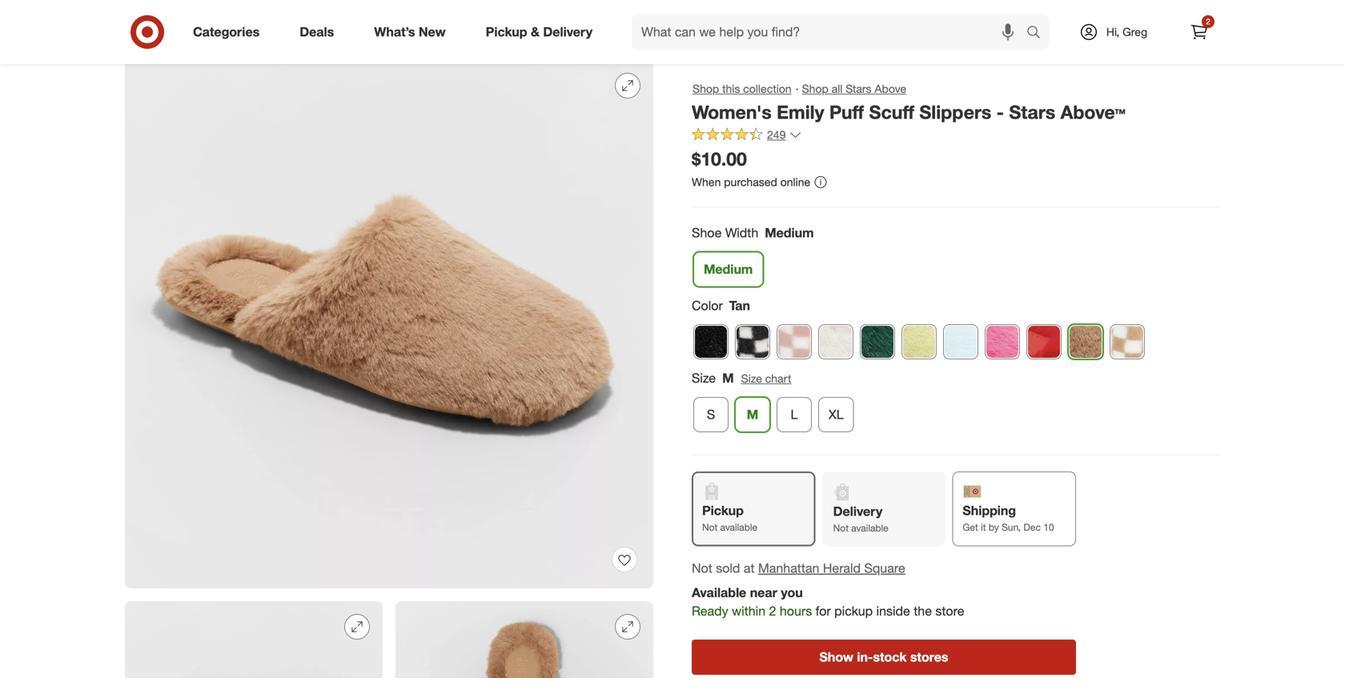 Task type: locate. For each thing, give the bounding box(es) containing it.
0 horizontal spatial &
[[248, 29, 255, 43]]

2 shop from the left
[[802, 82, 829, 96]]

manhattan
[[758, 560, 820, 576]]

pickup & delivery link
[[472, 14, 613, 50]]

shop for shop this collection
[[693, 82, 719, 96]]

shop all stars above
[[802, 82, 907, 96]]

group
[[690, 224, 1220, 293], [690, 369, 1220, 439]]

not up herald on the right bottom of the page
[[833, 522, 849, 534]]

0 horizontal spatial /
[[159, 29, 163, 43]]

0 horizontal spatial delivery
[[543, 24, 593, 40]]

0 horizontal spatial pickup
[[486, 24, 527, 40]]

1 vertical spatial stars
[[1009, 101, 1056, 123]]

size down black icon on the right of page
[[692, 371, 716, 386]]

2
[[1206, 16, 1211, 26], [769, 603, 776, 619]]

1 horizontal spatial /
[[323, 29, 327, 43]]

shoes link
[[330, 29, 362, 43]]

above™
[[1061, 101, 1126, 123]]

this
[[722, 82, 740, 96]]

-
[[997, 101, 1004, 123]]

1 shop from the left
[[693, 82, 719, 96]]

above
[[875, 82, 907, 96]]

0 horizontal spatial shop
[[693, 82, 719, 96]]

categories link
[[179, 14, 280, 50]]

shop
[[693, 82, 719, 96], [802, 82, 829, 96]]

you
[[781, 585, 803, 601]]

hours
[[780, 603, 812, 619]]

pickup
[[486, 24, 527, 40], [702, 503, 744, 519]]

l link
[[777, 397, 812, 433]]

sold
[[716, 560, 740, 576]]

scuff
[[869, 101, 915, 123]]

0 vertical spatial m
[[722, 371, 734, 386]]

/ right target link
[[159, 29, 163, 43]]

xl link
[[818, 397, 854, 433]]

dec
[[1024, 521, 1041, 533]]

0 vertical spatial stars
[[846, 82, 872, 96]]

10
[[1044, 521, 1054, 533]]

0 vertical spatial 2
[[1206, 16, 1211, 26]]

1 horizontal spatial available
[[852, 522, 889, 534]]

group containing size
[[690, 369, 1220, 439]]

not up 'sold' at the bottom
[[702, 521, 718, 533]]

tan
[[729, 298, 750, 313]]

1 horizontal spatial shop
[[802, 82, 829, 96]]

stock
[[873, 649, 907, 665]]

delivery
[[543, 24, 593, 40], [833, 504, 883, 519]]

women's emily puff scuff slippers - stars above™, 3 of 12 image
[[396, 601, 653, 678]]

0 horizontal spatial shoes
[[213, 29, 245, 43]]

shop this collection link
[[692, 80, 793, 98]]

not
[[702, 521, 718, 533], [833, 522, 849, 534], [692, 560, 713, 576]]

not inside 'delivery not available'
[[833, 522, 849, 534]]

m left size chart "button"
[[722, 371, 734, 386]]

shop left all
[[802, 82, 829, 96]]

deals link
[[286, 14, 354, 50]]

1 horizontal spatial m
[[747, 407, 759, 423]]

$10.00
[[692, 148, 747, 170]]

1 horizontal spatial shoes
[[330, 29, 362, 43]]

women's emily puff scuff slippers - stars above™, 1 of 12 image
[[125, 60, 653, 589]]

new
[[419, 24, 446, 40]]

1 horizontal spatial pickup
[[702, 503, 744, 519]]

when purchased online
[[692, 175, 811, 189]]

for
[[816, 603, 831, 619]]

not for delivery
[[833, 522, 849, 534]]

2 right the greg
[[1206, 16, 1211, 26]]

medium up color tan
[[704, 261, 753, 277]]

pickup right new
[[486, 24, 527, 40]]

available for pickup
[[720, 521, 758, 533]]

1 horizontal spatial 2
[[1206, 16, 1211, 26]]

manhattan herald square button
[[758, 559, 906, 578]]

1 vertical spatial group
[[690, 369, 1220, 439]]

pickup inside the pickup not available
[[702, 503, 744, 519]]

1 horizontal spatial size
[[741, 372, 762, 386]]

1 horizontal spatial medium
[[765, 225, 814, 241]]

accessories
[[258, 29, 320, 43]]

0 horizontal spatial 2
[[769, 603, 776, 619]]

shop left this
[[693, 82, 719, 96]]

/
[[159, 29, 163, 43], [323, 29, 327, 43]]

cream image
[[819, 325, 853, 359]]

what's new link
[[361, 14, 466, 50]]

get
[[963, 521, 978, 533]]

1 vertical spatial m
[[747, 407, 759, 423]]

1 vertical spatial 2
[[769, 603, 776, 619]]

all
[[832, 82, 843, 96]]

available up at
[[720, 521, 758, 533]]

not inside the pickup not available
[[702, 521, 718, 533]]

0 horizontal spatial stars
[[846, 82, 872, 96]]

search button
[[1019, 14, 1058, 53]]

store
[[936, 603, 965, 619]]

/ left shoes link
[[323, 29, 327, 43]]

color
[[692, 298, 723, 313]]

shoes right clothing,
[[213, 29, 245, 43]]

stars right all
[[846, 82, 872, 96]]

shoes left what's at the left top
[[330, 29, 362, 43]]

available inside 'delivery not available'
[[852, 522, 889, 534]]

0 horizontal spatial available
[[720, 521, 758, 533]]

stars right -
[[1009, 101, 1056, 123]]

available inside the pickup not available
[[720, 521, 758, 533]]

available near you ready within 2 hours for pickup inside the store
[[692, 585, 965, 619]]

1 group from the top
[[690, 224, 1220, 293]]

emily
[[777, 101, 824, 123]]

0 horizontal spatial medium
[[704, 261, 753, 277]]

green image
[[861, 325, 895, 359]]

shop inside shop this collection link
[[693, 82, 719, 96]]

delivery not available
[[833, 504, 889, 534]]

available up the square
[[852, 522, 889, 534]]

target
[[125, 29, 156, 43]]

shipping
[[963, 503, 1016, 519]]

1 vertical spatial delivery
[[833, 504, 883, 519]]

delivery inside pickup & delivery link
[[543, 24, 593, 40]]

women's emily puff scuff slippers - stars above™, 2 of 12 image
[[125, 601, 383, 678]]

clothing,
[[166, 29, 210, 43]]

shoes
[[213, 29, 245, 43], [330, 29, 362, 43]]

medium
[[765, 225, 814, 241], [704, 261, 753, 277]]

shoe
[[692, 225, 722, 241]]

pickup up 'sold' at the bottom
[[702, 503, 744, 519]]

size inside size m size chart
[[741, 372, 762, 386]]

it
[[981, 521, 986, 533]]

deals
[[300, 24, 334, 40]]

size left the chart
[[741, 372, 762, 386]]

stars
[[846, 82, 872, 96], [1009, 101, 1056, 123]]

m
[[722, 371, 734, 386], [747, 407, 759, 423]]

available
[[720, 521, 758, 533], [852, 522, 889, 534]]

&
[[531, 24, 540, 40], [248, 29, 255, 43]]

249
[[767, 128, 786, 142]]

1 horizontal spatial delivery
[[833, 504, 883, 519]]

2 group from the top
[[690, 369, 1220, 439]]

delivery inside 'delivery not available'
[[833, 504, 883, 519]]

249 link
[[692, 127, 802, 146]]

medium right width
[[765, 225, 814, 241]]

m down size m size chart
[[747, 407, 759, 423]]

red image
[[1027, 325, 1061, 359]]

pink image
[[986, 325, 1019, 359]]

0 vertical spatial pickup
[[486, 24, 527, 40]]

1 vertical spatial pickup
[[702, 503, 744, 519]]

0 vertical spatial group
[[690, 224, 1220, 293]]

0 vertical spatial delivery
[[543, 24, 593, 40]]

2 down the near
[[769, 603, 776, 619]]

when
[[692, 175, 721, 189]]

1 vertical spatial medium
[[704, 261, 753, 277]]



Task type: describe. For each thing, give the bounding box(es) containing it.
women's emily puff scuff slippers - stars above™
[[692, 101, 1126, 123]]

lemon yellow image
[[903, 325, 936, 359]]

purchased
[[724, 175, 777, 189]]

tan checker image
[[1111, 325, 1144, 359]]

in-
[[857, 649, 873, 665]]

blush checker image
[[778, 325, 811, 359]]

not left 'sold' at the bottom
[[692, 560, 713, 576]]

within
[[732, 603, 766, 619]]

shoe width medium
[[692, 225, 814, 241]]

chart
[[765, 372, 792, 386]]

puff
[[830, 101, 864, 123]]

clothing, shoes & accessories link
[[166, 29, 320, 43]]

image gallery element
[[125, 60, 653, 678]]

shipping get it by sun, dec 10
[[963, 503, 1054, 533]]

pickup not available
[[702, 503, 758, 533]]

0 horizontal spatial size
[[692, 371, 716, 386]]

slippers
[[920, 101, 992, 123]]

1 horizontal spatial &
[[531, 24, 540, 40]]

shop this collection
[[693, 82, 792, 96]]

online
[[781, 175, 811, 189]]

group containing shoe width
[[690, 224, 1220, 293]]

show in-stock stores button
[[692, 640, 1076, 675]]

ready
[[692, 603, 728, 619]]

1 / from the left
[[159, 29, 163, 43]]

not sold at manhattan herald square
[[692, 560, 906, 576]]

collection
[[743, 82, 792, 96]]

l
[[791, 407, 798, 423]]

black image
[[694, 325, 728, 359]]

1 shoes from the left
[[213, 29, 245, 43]]

s link
[[694, 397, 729, 433]]

2 / from the left
[[323, 29, 327, 43]]

color tan
[[692, 298, 750, 313]]

sun,
[[1002, 521, 1021, 533]]

target / clothing, shoes & accessories / shoes
[[125, 29, 362, 43]]

available
[[692, 585, 747, 601]]

stores
[[910, 649, 949, 665]]

light blue image
[[944, 325, 978, 359]]

search
[[1019, 26, 1058, 41]]

pickup for not
[[702, 503, 744, 519]]

size chart button
[[740, 370, 792, 388]]

target link
[[125, 29, 156, 43]]

not for pickup
[[702, 521, 718, 533]]

hi, greg
[[1107, 25, 1148, 39]]

2 link
[[1182, 14, 1217, 50]]

2 shoes from the left
[[330, 29, 362, 43]]

by
[[989, 521, 999, 533]]

0 vertical spatial medium
[[765, 225, 814, 241]]

inside
[[877, 603, 910, 619]]

size m size chart
[[692, 371, 792, 386]]

categories
[[193, 24, 260, 40]]

greg
[[1123, 25, 1148, 39]]

1 horizontal spatial stars
[[1009, 101, 1056, 123]]

0 horizontal spatial m
[[722, 371, 734, 386]]

black check image
[[736, 325, 770, 359]]

pickup for &
[[486, 24, 527, 40]]

square
[[864, 560, 906, 576]]

width
[[725, 225, 759, 241]]

2 inside available near you ready within 2 hours for pickup inside the store
[[769, 603, 776, 619]]

what's new
[[374, 24, 446, 40]]

women's
[[692, 101, 772, 123]]

pickup
[[835, 603, 873, 619]]

xl
[[829, 407, 844, 423]]

available for delivery
[[852, 522, 889, 534]]

show
[[820, 649, 854, 665]]

s
[[707, 407, 715, 423]]

the
[[914, 603, 932, 619]]

m link
[[735, 397, 770, 433]]

what's
[[374, 24, 415, 40]]

What can we help you find? suggestions appear below search field
[[632, 14, 1031, 50]]

shop for shop all stars above
[[802, 82, 829, 96]]

tan image
[[1069, 325, 1103, 359]]

near
[[750, 585, 778, 601]]

pickup & delivery
[[486, 24, 593, 40]]

medium link
[[694, 252, 763, 287]]

herald
[[823, 560, 861, 576]]

show in-stock stores
[[820, 649, 949, 665]]

hi,
[[1107, 25, 1120, 39]]

at
[[744, 560, 755, 576]]



Task type: vqa. For each thing, say whether or not it's contained in the screenshot.
rightmost 'Huntersville'
no



